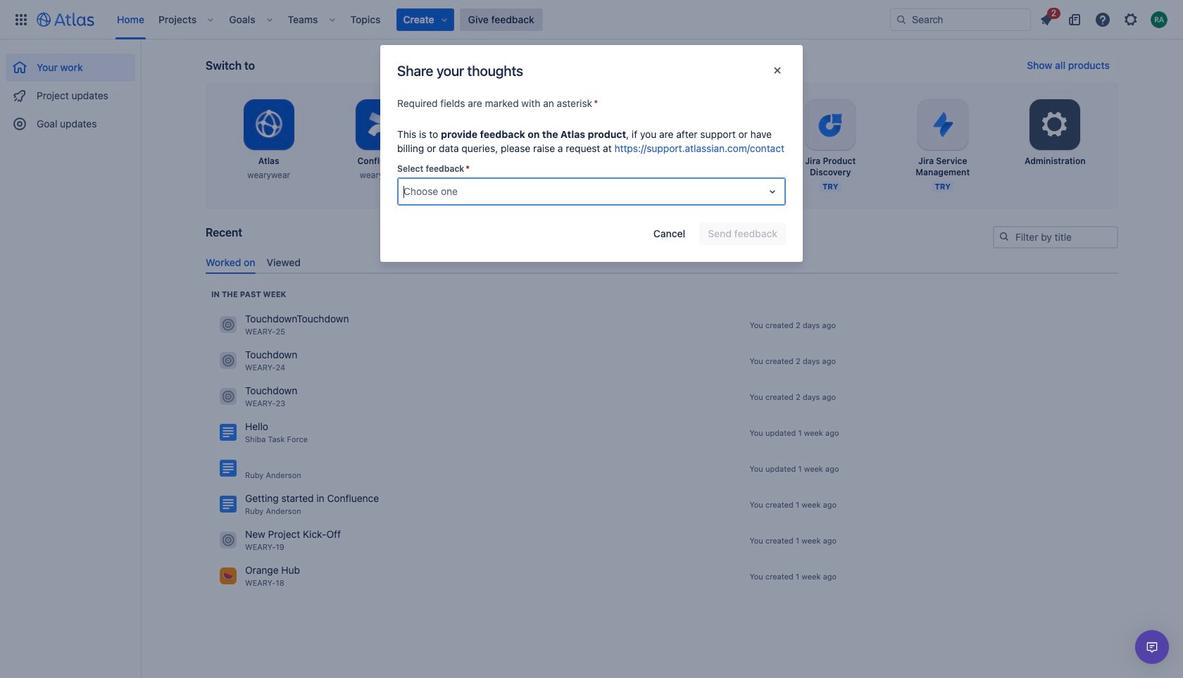 Task type: vqa. For each thing, say whether or not it's contained in the screenshot.
"Slack logo showing NaN channels are connected to this goal"
no



Task type: describe. For each thing, give the bounding box(es) containing it.
search image
[[896, 14, 907, 25]]

confluence image
[[220, 424, 237, 441]]

search image
[[999, 231, 1010, 242]]

top element
[[8, 0, 890, 39]]

open image
[[764, 183, 781, 200]]

settings image
[[1038, 108, 1072, 142]]

townsquare image
[[220, 352, 237, 369]]



Task type: locate. For each thing, give the bounding box(es) containing it.
0 vertical spatial confluence image
[[220, 460, 237, 477]]

None search field
[[890, 8, 1031, 31]]

None text field
[[404, 185, 406, 199]]

2 townsquare image from the top
[[220, 388, 237, 405]]

heading
[[211, 289, 286, 300]]

3 townsquare image from the top
[[220, 532, 237, 549]]

Filter by title field
[[995, 228, 1117, 247]]

close modal image
[[769, 62, 786, 79]]

1 townsquare image from the top
[[220, 317, 237, 333]]

4 townsquare image from the top
[[220, 568, 237, 585]]

townsquare image
[[220, 317, 237, 333], [220, 388, 237, 405], [220, 532, 237, 549], [220, 568, 237, 585]]

confluence image
[[220, 460, 237, 477], [220, 496, 237, 513]]

help image
[[1095, 11, 1112, 28]]

1 vertical spatial confluence image
[[220, 496, 237, 513]]

2 confluence image from the top
[[220, 496, 237, 513]]

1 confluence image from the top
[[220, 460, 237, 477]]

Search field
[[890, 8, 1031, 31]]

group
[[6, 39, 135, 142]]

tab list
[[200, 251, 1124, 274]]

banner
[[0, 0, 1183, 39]]



